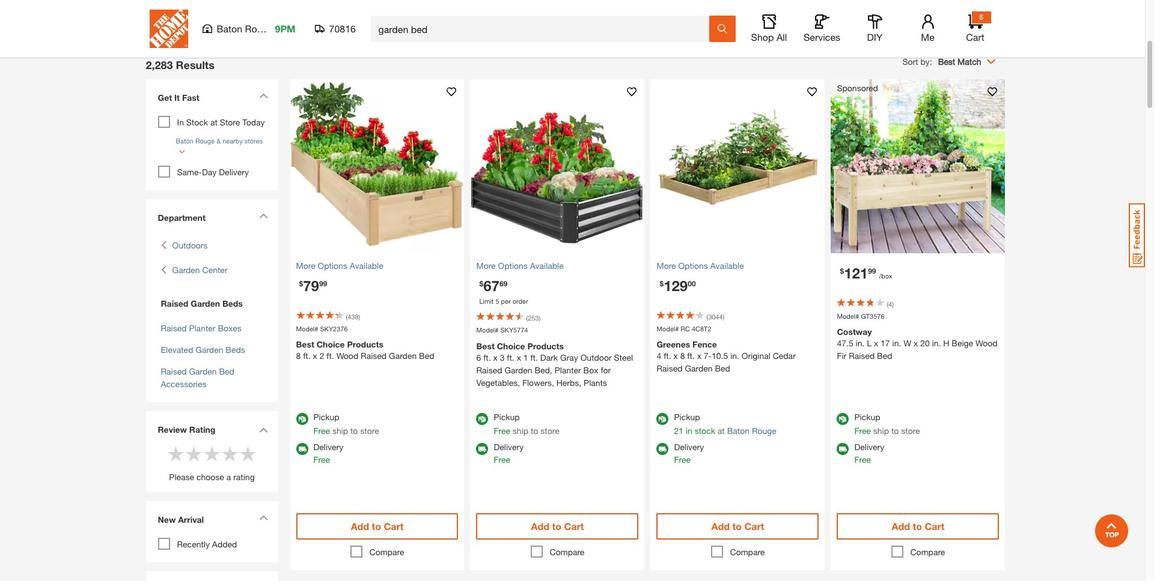 Task type: vqa. For each thing, say whether or not it's contained in the screenshot.
70816
yes



Task type: describe. For each thing, give the bounding box(es) containing it.
all
[[777, 31, 787, 43]]

model# sky2376
[[296, 325, 348, 333]]

( 3044 )
[[707, 313, 725, 321]]

products for limit
[[528, 341, 564, 351]]

4 inside greenes fence 4 ft. x 8 ft. x 7-10.5 in. original cedar raised garden bed
[[657, 351, 661, 361]]

in stock at store today
[[177, 117, 265, 127]]

gt3576
[[861, 312, 885, 320]]

flowers,
[[522, 378, 554, 388]]

What can we help you find today? search field
[[378, 16, 708, 41]]

in
[[686, 426, 692, 436]]

x inside best choice products 8 ft. x 2 ft. wood raised garden bed
[[313, 351, 317, 361]]

center
[[202, 265, 228, 275]]

options for limit
[[498, 261, 528, 271]]

shop for shop all
[[751, 31, 774, 43]]

vegetables,
[[476, 378, 520, 388]]

please choose a rating
[[169, 472, 255, 482]]

sort by: best match
[[903, 56, 981, 66]]

rc
[[681, 325, 690, 333]]

10.5
[[712, 351, 728, 361]]

2 vertical spatial beds
[[226, 345, 245, 355]]

caret icon image for get it fast
[[259, 93, 268, 98]]

shop all
[[751, 31, 787, 43]]

bed inside best choice products 8 ft. x 2 ft. wood raised garden bed
[[419, 351, 434, 361]]

0 vertical spatial at
[[210, 117, 218, 127]]

sponsored
[[837, 83, 878, 93]]

free for available shipping image
[[674, 455, 691, 465]]

x left '7-'
[[697, 351, 702, 361]]

$ for 67
[[479, 279, 483, 288]]

best for best choice products 8 ft. x 2 ft. wood raised garden bed
[[296, 340, 314, 350]]

in. left l
[[856, 338, 865, 349]]

5 for limit
[[496, 297, 499, 305]]

baton inside pickup 21 in stock at baton rouge
[[727, 426, 750, 436]]

raised up 70816 button
[[312, 9, 338, 19]]

8 inside best choice products 8 ft. x 2 ft. wood raised garden bed
[[296, 351, 301, 361]]

added
[[212, 540, 237, 550]]

for
[[601, 365, 611, 375]]

available shipping image for limit
[[476, 443, 488, 455]]

0 vertical spatial raised planter boxes link
[[307, 0, 371, 33]]

back caret image
[[161, 264, 166, 276]]

choice for 79
[[317, 340, 345, 350]]

shop savings
[[936, 9, 988, 19]]

garden inside garden center 'link'
[[172, 265, 200, 275]]

box
[[584, 365, 598, 375]]

available for pickup image for free
[[837, 413, 849, 425]]

gray
[[560, 353, 578, 363]]

rouge for 9pm
[[245, 23, 273, 34]]

129
[[664, 277, 688, 294]]

choose
[[197, 472, 224, 482]]

more options available link for 79
[[296, 259, 458, 272]]

1 star symbol image from the left
[[185, 445, 203, 463]]

8 ft. x 2 ft. wood raised garden bed image
[[290, 79, 464, 253]]

4 add to cart from the left
[[892, 521, 945, 532]]

more for 129
[[657, 261, 676, 271]]

review rating link
[[158, 424, 236, 436]]

steel
[[614, 353, 633, 363]]

available for pickup image for limit
[[476, 413, 488, 425]]

0 horizontal spatial raised planter boxes
[[161, 323, 242, 333]]

$ 67 69
[[479, 277, 508, 294]]

baton rouge link
[[727, 426, 777, 436]]

bed inside the costway 47.5 in. l x 17 in. w x 20 in. h beige wood fir raised bed
[[877, 351, 892, 361]]

more options available for 129
[[657, 261, 744, 271]]

outdoor
[[581, 353, 612, 363]]

cedar link
[[775, 0, 838, 20]]

1 vertical spatial raised garden beds
[[161, 298, 243, 309]]

compare for 129
[[730, 547, 765, 558]]

rating
[[233, 472, 255, 482]]

1 vertical spatial boxes
[[218, 323, 242, 333]]

baton for baton rouge & nearby stores
[[176, 137, 193, 145]]

caret icon image for new arrival
[[259, 516, 268, 521]]

add to cart button for limit
[[476, 514, 639, 540]]

best choice products 8 ft. x 2 ft. wood raised garden bed
[[296, 340, 434, 361]]

new arrival link
[[152, 508, 272, 535]]

get
[[158, 92, 172, 103]]

baton rouge & nearby stores
[[176, 137, 263, 145]]

beds for raised garden beds link to the bottom
[[222, 298, 243, 309]]

sky5774
[[500, 326, 528, 334]]

raised garden bed accessories
[[161, 366, 234, 389]]

/box
[[879, 272, 893, 280]]

review rating
[[158, 425, 215, 435]]

model# for limit
[[476, 326, 499, 334]]

more options available link for 129
[[657, 259, 819, 272]]

caret icon image for department
[[259, 213, 268, 219]]

arrival
[[178, 515, 204, 525]]

costway 47.5 in. l x 17 in. w x 20 in. h beige wood fir raised bed
[[837, 327, 998, 361]]

available shipping image for 79
[[296, 443, 308, 455]]

best for best choice products
[[472, 9, 489, 19]]

4 ft. x 8 ft. x 7-10.5 in. original cedar raised garden bed image
[[651, 79, 825, 253]]

) for limit
[[539, 314, 541, 322]]

model# gt3576
[[837, 312, 885, 320]]

same-day delivery link
[[177, 167, 249, 177]]

) for 79
[[359, 313, 360, 321]]

pickup free ship to store for 79
[[314, 412, 379, 436]]

new
[[158, 515, 176, 525]]

in. left the h
[[932, 338, 941, 349]]

me
[[921, 31, 935, 43]]

store
[[220, 117, 240, 127]]

best choice products 6 ft. x 3 ft. x 1 ft. dark gray outdoor steel raised garden bed, planter box for vegetables, flowers, herbs, plants
[[476, 341, 633, 388]]

model# up "costway"
[[837, 312, 859, 320]]

8 inside greenes fence 4 ft. x 8 ft. x 7-10.5 in. original cedar raised garden bed
[[680, 351, 685, 361]]

raised garden bed accessories link
[[161, 366, 234, 389]]

cedar inside greenes fence 4 ft. x 8 ft. x 7-10.5 in. original cedar raised garden bed
[[773, 351, 796, 361]]

cart for 79
[[384, 521, 404, 532]]

pickup for 129
[[674, 412, 700, 422]]

rouge for &
[[195, 137, 215, 145]]

67
[[483, 277, 499, 294]]

choice for limit
[[497, 341, 525, 351]]

pickup for limit
[[494, 412, 520, 422]]

1
[[523, 353, 528, 363]]

47.5
[[837, 338, 853, 349]]

ft. down model# rc 4c8t2
[[664, 351, 671, 361]]

( for 79
[[346, 313, 348, 321]]

beige
[[952, 338, 973, 349]]

pickup 21 in stock at baton rouge
[[674, 412, 777, 436]]

please
[[169, 472, 194, 482]]

garden inside raised garden bed accessories
[[189, 366, 217, 377]]

x left 3
[[493, 353, 498, 363]]

rating
[[189, 425, 215, 435]]

sort
[[903, 56, 918, 66]]

2 star symbol image from the left
[[203, 445, 221, 463]]

plants
[[584, 378, 607, 388]]

wood inside best choice products 8 ft. x 2 ft. wood raised garden bed
[[336, 351, 358, 361]]

20
[[921, 338, 930, 349]]

best choice products
[[472, 9, 518, 32]]

outdoors link
[[172, 239, 208, 252]]

( for 129
[[707, 313, 708, 321]]

253
[[528, 314, 539, 322]]

( down the /box
[[887, 300, 889, 308]]

recently
[[177, 540, 210, 550]]

free for 1st available shipping icon from the right
[[855, 455, 871, 465]]

new arrival
[[158, 515, 204, 525]]

ft. right '6'
[[483, 353, 491, 363]]

compare for limit
[[550, 547, 585, 558]]

fast
[[182, 92, 199, 103]]

elevated
[[161, 345, 193, 355]]

outdoors
[[172, 240, 208, 250]]

69
[[499, 279, 508, 288]]

review
[[158, 425, 187, 435]]

garden inside greenes fence 4 ft. x 8 ft. x 7-10.5 in. original cedar raised garden bed
[[685, 364, 713, 374]]

by:
[[921, 56, 932, 66]]

more options available for limit
[[476, 261, 564, 271]]

2,283
[[146, 58, 173, 71]]

pickup for 79
[[314, 412, 339, 422]]

diy button
[[856, 14, 894, 43]]

ft. right 3
[[507, 353, 514, 363]]

limit
[[479, 297, 494, 305]]

5 for cart
[[979, 13, 983, 22]]

raised inside the costway 47.5 in. l x 17 in. w x 20 in. h beige wood fir raised bed
[[849, 351, 875, 361]]



Task type: locate. For each thing, give the bounding box(es) containing it.
0 vertical spatial baton
[[217, 23, 242, 34]]

1 horizontal spatial available for pickup image
[[837, 413, 849, 425]]

available for 129
[[710, 261, 744, 271]]

add to cart button
[[296, 514, 458, 540], [476, 514, 639, 540], [657, 514, 819, 540], [837, 514, 999, 540]]

best inside best choice products 8 ft. x 2 ft. wood raised garden bed
[[296, 340, 314, 350]]

4 compare from the left
[[910, 547, 945, 558]]

more up the 129 on the right
[[657, 261, 676, 271]]

available shipping image
[[296, 443, 308, 455], [476, 443, 488, 455], [837, 443, 849, 455]]

5 up match
[[979, 13, 983, 22]]

1 vertical spatial shop
[[751, 31, 774, 43]]

1 horizontal spatial options
[[498, 261, 528, 271]]

1 vertical spatial 99
[[319, 279, 327, 288]]

in. right 10.5
[[731, 351, 739, 361]]

model#
[[837, 312, 859, 320], [296, 325, 318, 333], [657, 325, 679, 333], [476, 326, 499, 334]]

1 horizontal spatial baton
[[217, 23, 242, 34]]

services
[[804, 31, 840, 43]]

in stock at store today link
[[177, 117, 265, 127]]

greenes inside greenes fence 4 ft. x 8 ft. x 7-10.5 in. original cedar raised garden bed
[[657, 340, 690, 350]]

2 pickup from the left
[[494, 412, 520, 422]]

00
[[688, 279, 696, 288]]

star symbol image up rating
[[239, 445, 257, 463]]

planter up herbs, on the bottom of the page
[[555, 365, 581, 375]]

3 more from the left
[[657, 261, 676, 271]]

8 left 2
[[296, 351, 301, 361]]

3 ship from the left
[[873, 426, 889, 436]]

1 horizontal spatial store
[[541, 426, 559, 436]]

2 8 from the left
[[680, 351, 685, 361]]

bed down 17
[[877, 351, 892, 361]]

raised inside raised garden beds
[[155, 9, 181, 19]]

star symbol image
[[185, 445, 203, 463], [203, 445, 221, 463]]

at left store
[[210, 117, 218, 127]]

4 down the /box
[[889, 300, 892, 308]]

greenes for greenes fence
[[622, 9, 654, 19]]

available up ( 3044 )
[[710, 261, 744, 271]]

rouge left &
[[195, 137, 215, 145]]

free
[[314, 426, 330, 436], [494, 426, 510, 436], [855, 426, 871, 436], [314, 455, 330, 465], [494, 455, 510, 465], [674, 455, 691, 465], [855, 455, 871, 465]]

2 horizontal spatial available
[[710, 261, 744, 271]]

ft. left 2
[[303, 351, 311, 361]]

accessories
[[161, 379, 206, 389]]

wood right beige
[[976, 338, 998, 349]]

2 available shipping image from the left
[[476, 443, 488, 455]]

rouge right stock in the bottom of the page
[[752, 426, 777, 436]]

0 horizontal spatial pickup free ship to store
[[314, 412, 379, 436]]

$ 121 99 /box
[[840, 265, 893, 282]]

0 vertical spatial shop
[[936, 9, 956, 19]]

garden
[[184, 9, 211, 19], [172, 265, 200, 275], [191, 298, 220, 309], [196, 345, 223, 355], [389, 351, 417, 361], [685, 364, 713, 374], [505, 365, 532, 375], [189, 366, 217, 377]]

x left 2
[[313, 351, 317, 361]]

model# for 129
[[657, 325, 679, 333]]

4 delivery free from the left
[[855, 442, 884, 465]]

9pm
[[275, 23, 296, 34]]

1 add from the left
[[351, 521, 369, 532]]

1 options from the left
[[318, 261, 347, 271]]

1 ship from the left
[[332, 426, 348, 436]]

99 up the model# sky2376
[[319, 279, 327, 288]]

3 more options available link from the left
[[657, 259, 819, 272]]

0 horizontal spatial 99
[[319, 279, 327, 288]]

model# sky5774
[[476, 326, 528, 334]]

0 horizontal spatial ship
[[332, 426, 348, 436]]

shop savings link
[[930, 0, 993, 20]]

pickup inside pickup 21 in stock at baton rouge
[[674, 412, 700, 422]]

add to cart button for 79
[[296, 514, 458, 540]]

1 horizontal spatial shop
[[936, 9, 956, 19]]

beds inside raised garden beds
[[174, 21, 193, 32]]

department
[[158, 213, 205, 223]]

x down model# rc 4c8t2
[[674, 351, 678, 361]]

free for available for pickup icon corresponding to 79
[[314, 426, 330, 436]]

raised garden beds link up 2,283 results
[[152, 0, 215, 33]]

star symbol image down 'review rating' link
[[185, 445, 203, 463]]

) for 129
[[723, 313, 725, 321]]

1 star symbol image from the left
[[167, 445, 185, 463]]

beds for the topmost raised garden beds link
[[174, 21, 193, 32]]

available for pickup image
[[296, 413, 308, 425], [476, 413, 488, 425]]

( up "4c8t2"
[[707, 313, 708, 321]]

add
[[351, 521, 369, 532], [531, 521, 550, 532], [712, 521, 730, 532], [892, 521, 910, 532]]

1 horizontal spatial available
[[530, 261, 564, 271]]

more options available link up 438
[[296, 259, 458, 272]]

0 vertical spatial fence
[[656, 9, 679, 19]]

available up ( 438 )
[[350, 261, 383, 271]]

l
[[867, 338, 872, 349]]

2
[[320, 351, 324, 361]]

2 caret icon image from the top
[[259, 213, 268, 219]]

0 horizontal spatial more options available link
[[296, 259, 458, 272]]

1 vertical spatial baton
[[176, 137, 193, 145]]

1 more options available from the left
[[296, 261, 383, 271]]

nearby
[[223, 137, 243, 145]]

beds down center
[[222, 298, 243, 309]]

1 horizontal spatial 4
[[889, 300, 892, 308]]

options
[[318, 261, 347, 271], [498, 261, 528, 271], [678, 261, 708, 271]]

get it fast link
[[152, 85, 272, 113]]

wood right 2
[[336, 351, 358, 361]]

raised up accessories
[[161, 366, 187, 377]]

2 available for pickup image from the left
[[837, 413, 849, 425]]

( up sky2376
[[346, 313, 348, 321]]

free for available shipping icon for 79
[[314, 455, 330, 465]]

2 store from the left
[[541, 426, 559, 436]]

same-day delivery
[[177, 167, 249, 177]]

bed down elevated garden beds link
[[219, 366, 234, 377]]

cedar up the services
[[795, 9, 818, 19]]

1 horizontal spatial 8
[[680, 351, 685, 361]]

beds up 2,283 results
[[174, 21, 193, 32]]

more options available link for limit
[[476, 259, 639, 272]]

model# rc 4c8t2
[[657, 325, 712, 333]]

available for pickup image for 79
[[296, 413, 308, 425]]

model# left sky5774
[[476, 326, 499, 334]]

4 add to cart button from the left
[[837, 514, 999, 540]]

0 horizontal spatial more options available
[[296, 261, 383, 271]]

raised planter boxes inside 'raised planter boxes' link
[[312, 9, 366, 32]]

2 add to cart from the left
[[531, 521, 584, 532]]

raised up the "2,283"
[[155, 9, 181, 19]]

1 vertical spatial rouge
[[195, 137, 215, 145]]

2 pickup free ship to store from the left
[[494, 412, 559, 436]]

2 delivery free from the left
[[494, 442, 524, 465]]

raised garden beds down garden center
[[161, 298, 243, 309]]

$ for 129
[[660, 279, 664, 288]]

1 horizontal spatial more
[[476, 261, 496, 271]]

0 vertical spatial planter
[[340, 9, 366, 19]]

( 253 )
[[526, 314, 541, 322]]

$ inside the $ 129 00
[[660, 279, 664, 288]]

delivery free for limit
[[494, 442, 524, 465]]

0 vertical spatial beds
[[174, 21, 193, 32]]

star symbol image up a
[[221, 445, 239, 463]]

3 pickup free ship to store from the left
[[855, 412, 920, 436]]

in. inside greenes fence 4 ft. x 8 ft. x 7-10.5 in. original cedar raised garden bed
[[731, 351, 739, 361]]

in. left w
[[892, 338, 901, 349]]

more options available up $ 79 99
[[296, 261, 383, 271]]

1 delivery free from the left
[[314, 442, 343, 465]]

2 more from the left
[[476, 261, 496, 271]]

1 more options available link from the left
[[296, 259, 458, 272]]

0 horizontal spatial available for pickup image
[[296, 413, 308, 425]]

0 horizontal spatial shop
[[751, 31, 774, 43]]

$ for 79
[[299, 279, 303, 288]]

more up 79
[[296, 261, 315, 271]]

1 horizontal spatial more options available link
[[476, 259, 639, 272]]

available for limit
[[530, 261, 564, 271]]

caret icon image inside get it fast link
[[259, 93, 268, 98]]

rouge inside pickup 21 in stock at baton rouge
[[752, 426, 777, 436]]

1 horizontal spatial boxes
[[327, 21, 351, 32]]

available shipping image
[[657, 443, 669, 455]]

boxes up 'elevated garden beds'
[[218, 323, 242, 333]]

0 horizontal spatial available for pickup image
[[657, 413, 669, 425]]

shop all button
[[750, 14, 788, 43]]

17
[[881, 338, 890, 349]]

2 ship from the left
[[513, 426, 528, 436]]

x left 1
[[517, 353, 521, 363]]

free for available shipping icon corresponding to limit
[[494, 455, 510, 465]]

boxes inside "raised planter boxes"
[[327, 21, 351, 32]]

feedback link image
[[1129, 203, 1145, 268]]

$ up limit
[[479, 279, 483, 288]]

$ for 121
[[840, 267, 844, 276]]

more
[[296, 261, 315, 271], [476, 261, 496, 271], [657, 261, 676, 271]]

1 vertical spatial fence
[[693, 340, 717, 350]]

0 horizontal spatial fence
[[656, 9, 679, 19]]

1 horizontal spatial 99
[[868, 267, 876, 276]]

planter up 'elevated garden beds'
[[189, 323, 216, 333]]

0 horizontal spatial store
[[360, 426, 379, 436]]

8 left '7-'
[[680, 351, 685, 361]]

1 horizontal spatial raised planter boxes link
[[307, 0, 371, 33]]

raised down back caret icon
[[161, 298, 188, 309]]

1 vertical spatial at
[[718, 426, 725, 436]]

ft. right 1
[[531, 353, 538, 363]]

1 horizontal spatial fence
[[693, 340, 717, 350]]

cedar right original
[[773, 351, 796, 361]]

products inside "best choice products 6 ft. x 3 ft. x 1 ft. dark gray outdoor steel raised garden bed, planter box for vegetables, flowers, herbs, plants"
[[528, 341, 564, 351]]

available up 253
[[530, 261, 564, 271]]

99 inside $ 79 99
[[319, 279, 327, 288]]

a
[[226, 472, 231, 482]]

2 vertical spatial planter
[[555, 365, 581, 375]]

x right w
[[914, 338, 918, 349]]

beds
[[174, 21, 193, 32], [222, 298, 243, 309], [226, 345, 245, 355]]

products
[[478, 21, 512, 32], [347, 340, 384, 350], [528, 341, 564, 351]]

shop left savings
[[936, 9, 956, 19]]

model# left sky2376
[[296, 325, 318, 333]]

planter
[[340, 9, 366, 19], [189, 323, 216, 333], [555, 365, 581, 375]]

add to cart button for 129
[[657, 514, 819, 540]]

ft. right 2
[[327, 351, 334, 361]]

wood inside the costway 47.5 in. l x 17 in. w x 20 in. h beige wood fir raised bed
[[976, 338, 998, 349]]

best inside best choice products
[[472, 9, 489, 19]]

3 available shipping image from the left
[[837, 443, 849, 455]]

at inside pickup 21 in stock at baton rouge
[[718, 426, 725, 436]]

savings
[[958, 9, 988, 19]]

$ inside $ 67 69
[[479, 279, 483, 288]]

ship for 79
[[332, 426, 348, 436]]

0 vertical spatial raised garden beds link
[[152, 0, 215, 33]]

raised down l
[[849, 351, 875, 361]]

0 horizontal spatial available shipping image
[[296, 443, 308, 455]]

shop for shop savings
[[936, 9, 956, 19]]

6 ft. x 3 ft. x 1 ft. dark gray outdoor steel raised garden bed, planter box for vegetables, flowers, herbs, plants image
[[470, 79, 645, 253]]

0 horizontal spatial rouge
[[195, 137, 215, 145]]

3 pickup from the left
[[674, 412, 700, 422]]

$ up the model# sky2376
[[299, 279, 303, 288]]

caret icon image inside the department link
[[259, 213, 268, 219]]

1 vertical spatial raised garden beds link
[[158, 297, 266, 310]]

raised up the "vegetables,"
[[476, 365, 502, 375]]

5 left per
[[496, 297, 499, 305]]

garden center
[[172, 265, 228, 275]]

in
[[177, 117, 184, 127]]

2 horizontal spatial baton
[[727, 426, 750, 436]]

2 add from the left
[[531, 521, 550, 532]]

raised right 2
[[361, 351, 387, 361]]

0 vertical spatial wood
[[976, 338, 998, 349]]

back caret image
[[161, 239, 166, 252]]

3 options from the left
[[678, 261, 708, 271]]

2 horizontal spatial more options available link
[[657, 259, 819, 272]]

1 horizontal spatial more options available
[[476, 261, 564, 271]]

planter inside "raised planter boxes"
[[340, 9, 366, 19]]

1 store from the left
[[360, 426, 379, 436]]

2 add to cart button from the left
[[476, 514, 639, 540]]

1 more from the left
[[296, 261, 315, 271]]

more options available link up 00
[[657, 259, 819, 272]]

choice inside best choice products 8 ft. x 2 ft. wood raised garden bed
[[317, 340, 345, 350]]

garden inside best choice products 8 ft. x 2 ft. wood raised garden bed
[[389, 351, 417, 361]]

1 available for pickup image from the left
[[657, 413, 669, 425]]

0 vertical spatial cedar
[[795, 9, 818, 19]]

raised planter boxes link
[[307, 0, 371, 33], [161, 323, 242, 333]]

0 horizontal spatial options
[[318, 261, 347, 271]]

( 4 )
[[887, 300, 894, 308]]

2,283 results
[[146, 58, 215, 71]]

4 pickup from the left
[[855, 412, 880, 422]]

2 horizontal spatial store
[[901, 426, 920, 436]]

pickup free ship to store for limit
[[494, 412, 559, 436]]

( up sky5774
[[526, 314, 528, 322]]

raised planter boxes right "9pm"
[[312, 9, 366, 32]]

1 horizontal spatial ship
[[513, 426, 528, 436]]

raised garden beds
[[155, 9, 211, 32], [161, 298, 243, 309]]

1 vertical spatial beds
[[222, 298, 243, 309]]

$ inside $ 121 99 /box
[[840, 267, 844, 276]]

1 available from the left
[[350, 261, 383, 271]]

1 vertical spatial wood
[[336, 351, 358, 361]]

options for 129
[[678, 261, 708, 271]]

baton rouge 9pm
[[217, 23, 296, 34]]

3 delivery free from the left
[[674, 442, 704, 465]]

options up $ 79 99
[[318, 261, 347, 271]]

1 vertical spatial cedar
[[773, 351, 796, 361]]

available for 79
[[350, 261, 383, 271]]

1 horizontal spatial wood
[[976, 338, 998, 349]]

cart for 129
[[744, 521, 764, 532]]

raised garden beds link down center
[[158, 297, 266, 310]]

fence inside greenes fence 4 ft. x 8 ft. x 7-10.5 in. original cedar raised garden bed
[[693, 340, 717, 350]]

caret icon image
[[259, 93, 268, 98], [259, 213, 268, 219], [259, 428, 268, 434], [259, 516, 268, 521]]

delivery free for 79
[[314, 442, 343, 465]]

1 vertical spatial greenes
[[657, 340, 690, 350]]

0 horizontal spatial raised planter boxes link
[[161, 323, 242, 333]]

fir
[[837, 351, 847, 361]]

diy
[[867, 31, 883, 43]]

2 compare from the left
[[550, 547, 585, 558]]

2 horizontal spatial more
[[657, 261, 676, 271]]

2 horizontal spatial products
[[528, 341, 564, 351]]

$ left 00
[[660, 279, 664, 288]]

products inside best choice products 8 ft. x 2 ft. wood raised garden bed
[[347, 340, 384, 350]]

1 vertical spatial raised planter boxes
[[161, 323, 242, 333]]

1 horizontal spatial available shipping image
[[476, 443, 488, 455]]

2 horizontal spatial available shipping image
[[837, 443, 849, 455]]

garden center link
[[172, 264, 228, 276]]

cart for limit
[[564, 521, 584, 532]]

47.5 in. l x 17 in. w x 20 in. h beige wood fir raised bed image
[[831, 79, 1005, 253], [831, 79, 1005, 253]]

$
[[840, 267, 844, 276], [299, 279, 303, 288], [479, 279, 483, 288], [660, 279, 664, 288]]

4 add from the left
[[892, 521, 910, 532]]

pickup
[[314, 412, 339, 422], [494, 412, 520, 422], [674, 412, 700, 422], [855, 412, 880, 422]]

0 horizontal spatial planter
[[189, 323, 216, 333]]

raised inside "best choice products 6 ft. x 3 ft. x 1 ft. dark gray outdoor steel raised garden bed, planter box for vegetables, flowers, herbs, plants"
[[476, 365, 502, 375]]

1 horizontal spatial products
[[478, 21, 512, 32]]

4
[[889, 300, 892, 308], [657, 351, 661, 361]]

options for 79
[[318, 261, 347, 271]]

fence inside greenes fence link
[[656, 9, 679, 19]]

products for 79
[[347, 340, 384, 350]]

raised inside greenes fence 4 ft. x 8 ft. x 7-10.5 in. original cedar raised garden bed
[[657, 364, 683, 374]]

1 horizontal spatial greenes
[[657, 340, 690, 350]]

more options available link up order
[[476, 259, 639, 272]]

baton for baton rouge 9pm
[[217, 23, 242, 34]]

me button
[[909, 14, 947, 43]]

1 add to cart from the left
[[351, 521, 404, 532]]

compare for 79
[[369, 547, 404, 558]]

delivery for limit
[[494, 442, 524, 452]]

0 vertical spatial greenes
[[622, 9, 654, 19]]

2 star symbol image from the left
[[221, 445, 239, 463]]

shop inside "button"
[[751, 31, 774, 43]]

3 add to cart from the left
[[712, 521, 764, 532]]

raised planter boxes link up 'elevated garden beds'
[[161, 323, 242, 333]]

choice inside best choice products
[[491, 9, 518, 19]]

3 add to cart button from the left
[[657, 514, 819, 540]]

2 available for pickup image from the left
[[476, 413, 488, 425]]

fence for greenes fence 4 ft. x 8 ft. x 7-10.5 in. original cedar raised garden bed
[[693, 340, 717, 350]]

results
[[176, 58, 215, 71]]

$ inside $ 79 99
[[299, 279, 303, 288]]

free for free's available for pickup image
[[855, 426, 871, 436]]

recently added link
[[177, 540, 237, 550]]

fence for greenes fence
[[656, 9, 679, 19]]

at
[[210, 117, 218, 127], [718, 426, 725, 436]]

shop left all
[[751, 31, 774, 43]]

stock
[[695, 426, 715, 436]]

3 caret icon image from the top
[[259, 428, 268, 434]]

raised garden beds up 2,283 results
[[155, 9, 211, 32]]

bed left '6'
[[419, 351, 434, 361]]

ft.
[[303, 351, 311, 361], [327, 351, 334, 361], [664, 351, 671, 361], [687, 351, 695, 361], [483, 353, 491, 363], [507, 353, 514, 363], [531, 353, 538, 363]]

0 vertical spatial 4
[[889, 300, 892, 308]]

more for 79
[[296, 261, 315, 271]]

5 inside cart 5
[[979, 13, 983, 22]]

( for limit
[[526, 314, 528, 322]]

store for limit
[[541, 426, 559, 436]]

3044
[[708, 313, 723, 321]]

free for available for pickup icon for limit
[[494, 426, 510, 436]]

model# left rc
[[657, 325, 679, 333]]

best choice products link
[[463, 0, 526, 33]]

70816
[[329, 23, 356, 34]]

bed inside greenes fence 4 ft. x 8 ft. x 7-10.5 in. original cedar raised garden bed
[[715, 364, 730, 374]]

ft. left '7-'
[[687, 351, 695, 361]]

delivery free for 129
[[674, 442, 704, 465]]

3 available from the left
[[710, 261, 744, 271]]

beds up raised garden bed accessories 'link'
[[226, 345, 245, 355]]

best for best choice products 6 ft. x 3 ft. x 1 ft. dark gray outdoor steel raised garden bed, planter box for vegetables, flowers, herbs, plants
[[476, 341, 495, 351]]

shop
[[936, 9, 956, 19], [751, 31, 774, 43]]

1 caret icon image from the top
[[259, 93, 268, 98]]

2 more options available from the left
[[476, 261, 564, 271]]

1 vertical spatial 4
[[657, 351, 661, 361]]

garden inside "best choice products 6 ft. x 3 ft. x 1 ft. dark gray outdoor steel raised garden bed, planter box for vegetables, flowers, herbs, plants"
[[505, 365, 532, 375]]

caret icon image inside new arrival link
[[259, 516, 268, 521]]

2 options from the left
[[498, 261, 528, 271]]

1 vertical spatial 5
[[496, 297, 499, 305]]

1 pickup from the left
[[314, 412, 339, 422]]

1 8 from the left
[[296, 351, 301, 361]]

0 horizontal spatial wood
[[336, 351, 358, 361]]

products inside best choice products
[[478, 21, 512, 32]]

add to cart for 129
[[712, 521, 764, 532]]

stock
[[186, 117, 208, 127]]

99 for 79
[[319, 279, 327, 288]]

more for limit
[[476, 261, 496, 271]]

99 inside $ 121 99 /box
[[868, 267, 876, 276]]

0 vertical spatial boxes
[[327, 21, 351, 32]]

options up 00
[[678, 261, 708, 271]]

1 horizontal spatial available for pickup image
[[476, 413, 488, 425]]

greenes fence link
[[619, 0, 682, 20]]

3 star symbol image from the left
[[239, 445, 257, 463]]

2 horizontal spatial options
[[678, 261, 708, 271]]

star symbol image up please choose a rating
[[203, 445, 221, 463]]

2 vertical spatial baton
[[727, 426, 750, 436]]

the home depot logo image
[[149, 10, 188, 48]]

ship
[[332, 426, 348, 436], [513, 426, 528, 436], [873, 426, 889, 436]]

match
[[958, 56, 981, 66]]

5
[[979, 13, 983, 22], [496, 297, 499, 305]]

2 more options available link from the left
[[476, 259, 639, 272]]

0 vertical spatial 99
[[868, 267, 876, 276]]

1 vertical spatial raised planter boxes link
[[161, 323, 242, 333]]

delivery
[[219, 167, 249, 177], [314, 442, 343, 452], [494, 442, 524, 452], [674, 442, 704, 452], [855, 442, 884, 452]]

raised inside best choice products 8 ft. x 2 ft. wood raised garden bed
[[361, 351, 387, 361]]

bed down 10.5
[[715, 364, 730, 374]]

costway
[[837, 327, 872, 337]]

$ 129 00
[[660, 277, 696, 294]]

raised inside raised garden bed accessories
[[161, 366, 187, 377]]

0 horizontal spatial 8
[[296, 351, 301, 361]]

model# for 79
[[296, 325, 318, 333]]

more up 67
[[476, 261, 496, 271]]

greenes for greenes fence 4 ft. x 8 ft. x 7-10.5 in. original cedar raised garden bed
[[657, 340, 690, 350]]

3 compare from the left
[[730, 547, 765, 558]]

add to cart for limit
[[531, 521, 584, 532]]

1 add to cart button from the left
[[296, 514, 458, 540]]

raised planter boxes link right "9pm"
[[307, 0, 371, 33]]

baton down in
[[176, 137, 193, 145]]

3 store from the left
[[901, 426, 920, 436]]

0 horizontal spatial baton
[[176, 137, 193, 145]]

1 horizontal spatial pickup free ship to store
[[494, 412, 559, 436]]

0 vertical spatial rouge
[[245, 23, 273, 34]]

2 available from the left
[[530, 261, 564, 271]]

0 horizontal spatial 5
[[496, 297, 499, 305]]

1 horizontal spatial planter
[[340, 9, 366, 19]]

99 left the /box
[[868, 267, 876, 276]]

original
[[742, 351, 771, 361]]

available
[[350, 261, 383, 271], [530, 261, 564, 271], [710, 261, 744, 271]]

delivery for 129
[[674, 442, 704, 452]]

more options available up 69
[[476, 261, 564, 271]]

1 horizontal spatial 5
[[979, 13, 983, 22]]

garden inside raised garden beds
[[184, 9, 211, 19]]

3 more options available from the left
[[657, 261, 744, 271]]

1 horizontal spatial rouge
[[245, 23, 273, 34]]

at right stock in the bottom of the page
[[718, 426, 725, 436]]

1 vertical spatial planter
[[189, 323, 216, 333]]

add for 129
[[712, 521, 730, 532]]

more options available up 00
[[657, 261, 744, 271]]

same-
[[177, 167, 202, 177]]

more options available for 79
[[296, 261, 383, 271]]

0 vertical spatial 5
[[979, 13, 983, 22]]

raised planter boxes up 'elevated garden beds'
[[161, 323, 242, 333]]

1 pickup free ship to store from the left
[[314, 412, 379, 436]]

available for pickup image for 21 in stock
[[657, 413, 669, 425]]

)
[[892, 300, 894, 308], [359, 313, 360, 321], [723, 313, 725, 321], [539, 314, 541, 322]]

planter up the 70816
[[340, 9, 366, 19]]

department link
[[152, 205, 272, 230]]

star symbol image
[[167, 445, 185, 463], [221, 445, 239, 463], [239, 445, 257, 463]]

3 add from the left
[[712, 521, 730, 532]]

available for pickup image
[[657, 413, 669, 425], [837, 413, 849, 425]]

2 horizontal spatial ship
[[873, 426, 889, 436]]

baton right stock in the bottom of the page
[[727, 426, 750, 436]]

add to cart for 79
[[351, 521, 404, 532]]

2 horizontal spatial pickup free ship to store
[[855, 412, 920, 436]]

7-
[[704, 351, 712, 361]]

2 horizontal spatial more options available
[[657, 261, 744, 271]]

rouge left "9pm"
[[245, 23, 273, 34]]

add for 79
[[351, 521, 369, 532]]

0 horizontal spatial 4
[[657, 351, 661, 361]]

6
[[476, 353, 481, 363]]

0 horizontal spatial boxes
[[218, 323, 242, 333]]

4 right steel
[[657, 351, 661, 361]]

ship for limit
[[513, 426, 528, 436]]

2 horizontal spatial planter
[[555, 365, 581, 375]]

services button
[[803, 14, 841, 43]]

options up 69
[[498, 261, 528, 271]]

bed inside raised garden bed accessories
[[219, 366, 234, 377]]

delivery for 79
[[314, 442, 343, 452]]

$ left the /box
[[840, 267, 844, 276]]

raised down model# rc 4c8t2
[[657, 364, 683, 374]]

bed,
[[535, 365, 552, 375]]

boxes right "9pm"
[[327, 21, 351, 32]]

1 horizontal spatial raised planter boxes
[[312, 9, 366, 32]]

99 for 121
[[868, 267, 876, 276]]

0 vertical spatial raised garden beds
[[155, 9, 211, 32]]

store for 79
[[360, 426, 379, 436]]

1 available for pickup image from the left
[[296, 413, 308, 425]]

4 caret icon image from the top
[[259, 516, 268, 521]]

greenes fence 4 ft. x 8 ft. x 7-10.5 in. original cedar raised garden bed
[[657, 340, 796, 374]]

star symbol image up please
[[167, 445, 185, 463]]

best inside "best choice products 6 ft. x 3 ft. x 1 ft. dark gray outdoor steel raised garden bed, planter box for vegetables, flowers, herbs, plants"
[[476, 341, 495, 351]]

planter inside "best choice products 6 ft. x 3 ft. x 1 ft. dark gray outdoor steel raised garden bed, planter box for vegetables, flowers, herbs, plants"
[[555, 365, 581, 375]]

raised up elevated in the left bottom of the page
[[161, 323, 187, 333]]

add for limit
[[531, 521, 550, 532]]

0 horizontal spatial more
[[296, 261, 315, 271]]

1 available shipping image from the left
[[296, 443, 308, 455]]

21
[[674, 426, 684, 436]]

1 compare from the left
[[369, 547, 404, 558]]

0 horizontal spatial available
[[350, 261, 383, 271]]

choice inside "best choice products 6 ft. x 3 ft. x 1 ft. dark gray outdoor steel raised garden bed, planter box for vegetables, flowers, herbs, plants"
[[497, 341, 525, 351]]

best
[[472, 9, 489, 19], [938, 56, 955, 66], [296, 340, 314, 350], [476, 341, 495, 351]]

0 vertical spatial raised planter boxes
[[312, 9, 366, 32]]

x right l
[[874, 338, 878, 349]]



